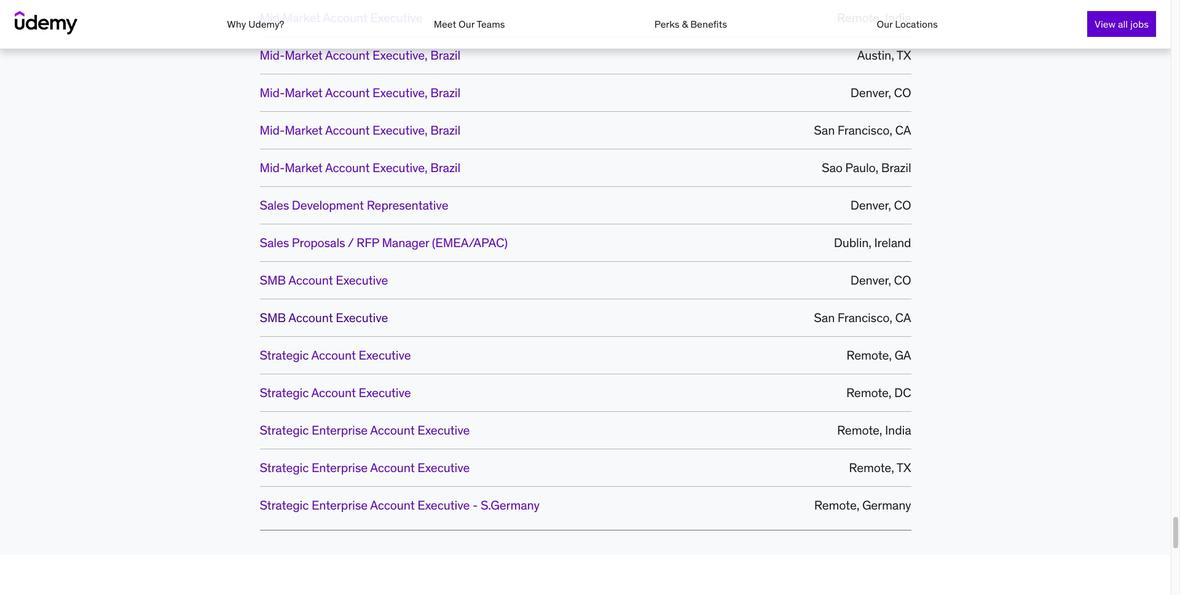 Task type: vqa. For each thing, say whether or not it's contained in the screenshot.


Task type: locate. For each thing, give the bounding box(es) containing it.
india
[[886, 10, 912, 25], [886, 422, 912, 438]]

strategic enterprise account executive
[[260, 422, 470, 438], [260, 460, 470, 475]]

1 remote, india from the top
[[838, 10, 912, 25]]

2 strategic enterprise account executive from the top
[[260, 460, 470, 475]]

0 vertical spatial denver, co
[[851, 85, 912, 100]]

3 strategic from the top
[[260, 422, 309, 438]]

why udemy?
[[227, 18, 284, 30]]

ca up "ga"
[[896, 310, 912, 325]]

0 vertical spatial san
[[815, 122, 835, 138]]

sales proposals / rfp manager (emea/apac)
[[260, 235, 508, 250]]

denver, down dublin, ireland
[[851, 272, 892, 288]]

4 strategic from the top
[[260, 460, 309, 475]]

smb account executive for denver, co
[[260, 272, 388, 288]]

denver, down austin,
[[851, 85, 892, 100]]

0 vertical spatial india
[[886, 10, 912, 25]]

1 francisco, from the top
[[838, 122, 893, 138]]

executive
[[371, 10, 423, 25], [336, 272, 388, 288], [336, 310, 388, 325], [359, 347, 411, 363], [359, 385, 411, 400], [418, 422, 470, 438], [418, 460, 470, 475], [418, 497, 470, 513]]

1 mid- from the top
[[260, 47, 285, 63]]

dublin, ireland
[[835, 235, 912, 250]]

1 smb from the top
[[260, 272, 286, 288]]

1 vertical spatial india
[[886, 422, 912, 438]]

san
[[815, 122, 835, 138], [815, 310, 835, 325]]

0 vertical spatial co
[[895, 85, 912, 100]]

ca
[[896, 122, 912, 138], [896, 310, 912, 325]]

2 mid- from the top
[[260, 85, 285, 100]]

market for remote, india
[[283, 10, 321, 25]]

1 vertical spatial sales
[[260, 235, 289, 250]]

our locations link
[[877, 18, 938, 30]]

1 vertical spatial ca
[[896, 310, 912, 325]]

2 san francisco, ca from the top
[[815, 310, 912, 325]]

2 strategic from the top
[[260, 385, 309, 400]]

enterprise for remote, germany
[[312, 497, 368, 513]]

mid-market account executive, brazil for austin, tx
[[260, 47, 461, 63]]

co down the ireland
[[895, 272, 912, 288]]

remote, down remote, dc
[[838, 422, 883, 438]]

ca for smb account executive
[[896, 310, 912, 325]]

executive, for san
[[373, 122, 428, 138]]

sales development representative
[[260, 197, 449, 213]]

account
[[323, 10, 368, 25], [325, 47, 370, 63], [325, 85, 370, 100], [325, 122, 370, 138], [325, 160, 370, 175], [289, 272, 333, 288], [289, 310, 333, 325], [311, 347, 356, 363], [311, 385, 356, 400], [370, 422, 415, 438], [370, 460, 415, 475], [370, 497, 415, 513]]

tx
[[897, 47, 912, 63], [897, 460, 912, 475]]

3 denver, co from the top
[[851, 272, 912, 288]]

market for austin, tx
[[285, 47, 323, 63]]

san francisco, ca for mid-market account executive, brazil
[[815, 122, 912, 138]]

co
[[895, 85, 912, 100], [895, 197, 912, 213], [895, 272, 912, 288]]

3 mid- from the top
[[260, 122, 285, 138]]

remote, india for strategic enterprise account executive
[[838, 422, 912, 438]]

udemy image
[[15, 11, 77, 34]]

1 vertical spatial strategic enterprise account executive
[[260, 460, 470, 475]]

2 strategic account executive from the top
[[260, 385, 411, 400]]

our up austin, tx
[[877, 18, 893, 30]]

strategic account executive for remote, dc
[[260, 385, 411, 400]]

strategic account executive for remote, ga
[[260, 347, 411, 363]]

1 san from the top
[[815, 122, 835, 138]]

2 smb from the top
[[260, 310, 286, 325]]

1 strategic account executive from the top
[[260, 347, 411, 363]]

smb
[[260, 272, 286, 288], [260, 310, 286, 325]]

2 smb account executive from the top
[[260, 310, 388, 325]]

strategic
[[260, 347, 309, 363], [260, 385, 309, 400], [260, 422, 309, 438], [260, 460, 309, 475], [260, 497, 309, 513]]

strategic enterprise account executive for remote, tx
[[260, 460, 470, 475]]

mid-market account executive, brazil
[[260, 47, 461, 63], [260, 85, 461, 100], [260, 122, 461, 138], [260, 160, 461, 175]]

mid- for denver, co
[[260, 85, 285, 100]]

(emea/apac)
[[432, 235, 508, 250]]

mid- for sao paulo, brazil
[[260, 160, 285, 175]]

strategic enterprise account executive - s.germany
[[260, 497, 540, 513]]

2 co from the top
[[895, 197, 912, 213]]

1 executive, from the top
[[373, 47, 428, 63]]

2 tx from the top
[[897, 460, 912, 475]]

francisco, up sao paulo, brazil
[[838, 122, 893, 138]]

strategic for remote, tx
[[260, 460, 309, 475]]

0 vertical spatial sales
[[260, 197, 289, 213]]

0 horizontal spatial our
[[459, 18, 475, 30]]

denver, co up dublin, ireland
[[851, 197, 912, 213]]

smb account executive
[[260, 272, 388, 288], [260, 310, 388, 325]]

denver, co down austin, tx
[[851, 85, 912, 100]]

0 vertical spatial smb account executive
[[260, 272, 388, 288]]

denver, co down dublin, ireland
[[851, 272, 912, 288]]

our
[[459, 18, 475, 30], [877, 18, 893, 30]]

perks
[[655, 18, 680, 30]]

sao paulo, brazil
[[822, 160, 912, 175]]

1 vertical spatial smb
[[260, 310, 286, 325]]

remote, india up austin,
[[838, 10, 912, 25]]

sales for sales development representative
[[260, 197, 289, 213]]

s.germany
[[481, 497, 540, 513]]

2 vertical spatial denver, co
[[851, 272, 912, 288]]

sales
[[260, 197, 289, 213], [260, 235, 289, 250]]

san francisco, ca up paulo,
[[815, 122, 912, 138]]

0 vertical spatial smb
[[260, 272, 286, 288]]

india up austin, tx
[[886, 10, 912, 25]]

2 remote, india from the top
[[838, 422, 912, 438]]

market
[[283, 10, 321, 25], [285, 47, 323, 63], [285, 85, 323, 100], [285, 122, 323, 138], [285, 160, 323, 175]]

1 vertical spatial strategic account executive
[[260, 385, 411, 400]]

tx for remote, tx
[[897, 460, 912, 475]]

1 vertical spatial smb account executive
[[260, 310, 388, 325]]

2 ca from the top
[[896, 310, 912, 325]]

3 mid-market account executive, brazil from the top
[[260, 122, 461, 138]]

enterprise
[[312, 422, 368, 438], [312, 460, 368, 475], [312, 497, 368, 513]]

0 vertical spatial strategic enterprise account executive
[[260, 422, 470, 438]]

1 vertical spatial co
[[895, 197, 912, 213]]

view
[[1095, 18, 1116, 30]]

india down dc
[[886, 422, 912, 438]]

remote,
[[838, 10, 883, 25], [847, 347, 892, 363], [847, 385, 892, 400], [838, 422, 883, 438], [850, 460, 895, 475], [815, 497, 860, 513]]

2 enterprise from the top
[[312, 460, 368, 475]]

1 ca from the top
[[896, 122, 912, 138]]

0 vertical spatial francisco,
[[838, 122, 893, 138]]

tx for austin, tx
[[897, 47, 912, 63]]

1 denver, from the top
[[851, 85, 892, 100]]

brazil for austin, tx
[[431, 47, 461, 63]]

ca up sao paulo, brazil
[[896, 122, 912, 138]]

ireland
[[875, 235, 912, 250]]

francisco, for mid-market account executive, brazil
[[838, 122, 893, 138]]

tx up germany
[[897, 460, 912, 475]]

mid
[[260, 10, 280, 25]]

1 horizontal spatial our
[[877, 18, 893, 30]]

1 sales from the top
[[260, 197, 289, 213]]

co down austin, tx
[[895, 85, 912, 100]]

1 vertical spatial enterprise
[[312, 460, 368, 475]]

1 denver, co from the top
[[851, 85, 912, 100]]

4 mid- from the top
[[260, 160, 285, 175]]

1 co from the top
[[895, 85, 912, 100]]

mid-market account executive, brazil for denver, co
[[260, 85, 461, 100]]

denver, co
[[851, 85, 912, 100], [851, 197, 912, 213], [851, 272, 912, 288]]

san for smb account executive
[[815, 310, 835, 325]]

1 vertical spatial denver,
[[851, 197, 892, 213]]

1 vertical spatial francisco,
[[838, 310, 893, 325]]

denver,
[[851, 85, 892, 100], [851, 197, 892, 213], [851, 272, 892, 288]]

ga
[[895, 347, 912, 363]]

2 vertical spatial co
[[895, 272, 912, 288]]

0 vertical spatial remote, india
[[838, 10, 912, 25]]

dublin,
[[835, 235, 872, 250]]

market for sao paulo, brazil
[[285, 160, 323, 175]]

0 vertical spatial san francisco, ca
[[815, 122, 912, 138]]

sales for sales proposals / rfp manager (emea/apac)
[[260, 235, 289, 250]]

0 vertical spatial denver,
[[851, 85, 892, 100]]

3 co from the top
[[895, 272, 912, 288]]

smb for san francisco, ca
[[260, 310, 286, 325]]

mid-market account executive, brazil for san francisco, ca
[[260, 122, 461, 138]]

co for mid-market account executive, brazil
[[895, 85, 912, 100]]

remote, india for mid market account executive
[[838, 10, 912, 25]]

0 vertical spatial strategic account executive
[[260, 347, 411, 363]]

our right meet
[[459, 18, 475, 30]]

3 executive, from the top
[[373, 122, 428, 138]]

remote, tx
[[850, 460, 912, 475]]

1 vertical spatial san
[[815, 310, 835, 325]]

1 smb account executive from the top
[[260, 272, 388, 288]]

co up the ireland
[[895, 197, 912, 213]]

3 denver, from the top
[[851, 272, 892, 288]]

1 mid-market account executive, brazil from the top
[[260, 47, 461, 63]]

1 our from the left
[[459, 18, 475, 30]]

3 enterprise from the top
[[312, 497, 368, 513]]

2 francisco, from the top
[[838, 310, 893, 325]]

remote, india
[[838, 10, 912, 25], [838, 422, 912, 438]]

executive,
[[373, 47, 428, 63], [373, 85, 428, 100], [373, 122, 428, 138], [373, 160, 428, 175]]

1 tx from the top
[[897, 47, 912, 63]]

sales left development
[[260, 197, 289, 213]]

executive, for austin,
[[373, 47, 428, 63]]

san francisco, ca
[[815, 122, 912, 138], [815, 310, 912, 325]]

remote, germany
[[815, 497, 912, 513]]

mid- for austin, tx
[[260, 47, 285, 63]]

2 mid-market account executive, brazil from the top
[[260, 85, 461, 100]]

2 executive, from the top
[[373, 85, 428, 100]]

francisco, up remote, ga
[[838, 310, 893, 325]]

tx right austin,
[[897, 47, 912, 63]]

remote, india down remote, dc
[[838, 422, 912, 438]]

1 strategic from the top
[[260, 347, 309, 363]]

brazil for sao paulo, brazil
[[431, 160, 461, 175]]

1 strategic enterprise account executive from the top
[[260, 422, 470, 438]]

2 sales from the top
[[260, 235, 289, 250]]

1 vertical spatial tx
[[897, 460, 912, 475]]

brazil
[[431, 47, 461, 63], [431, 85, 461, 100], [431, 122, 461, 138], [431, 160, 461, 175], [882, 160, 912, 175]]

strategic account executive
[[260, 347, 411, 363], [260, 385, 411, 400]]

denver, up dublin, ireland
[[851, 197, 892, 213]]

meet our teams link
[[434, 18, 505, 30]]

1 vertical spatial denver, co
[[851, 197, 912, 213]]

remote, ga
[[847, 347, 912, 363]]

0 vertical spatial enterprise
[[312, 422, 368, 438]]

remote, up austin,
[[838, 10, 883, 25]]

co for smb account executive
[[895, 272, 912, 288]]

0 vertical spatial ca
[[896, 122, 912, 138]]

san francisco, ca up remote, ga
[[815, 310, 912, 325]]

strategic enterprise account executive for remote, india
[[260, 422, 470, 438]]

5 strategic from the top
[[260, 497, 309, 513]]

2 vertical spatial denver,
[[851, 272, 892, 288]]

2 denver, from the top
[[851, 197, 892, 213]]

1 vertical spatial san francisco, ca
[[815, 310, 912, 325]]

4 executive, from the top
[[373, 160, 428, 175]]

2 india from the top
[[886, 422, 912, 438]]

denver, for smb account executive
[[851, 272, 892, 288]]

2 san from the top
[[815, 310, 835, 325]]

1 san francisco, ca from the top
[[815, 122, 912, 138]]

sales left proposals
[[260, 235, 289, 250]]

1 india from the top
[[886, 10, 912, 25]]

francisco,
[[838, 122, 893, 138], [838, 310, 893, 325]]

mid-
[[260, 47, 285, 63], [260, 85, 285, 100], [260, 122, 285, 138], [260, 160, 285, 175]]

1 enterprise from the top
[[312, 422, 368, 438]]

2 vertical spatial enterprise
[[312, 497, 368, 513]]

remote, left "ga"
[[847, 347, 892, 363]]

4 mid-market account executive, brazil from the top
[[260, 160, 461, 175]]

remote, left dc
[[847, 385, 892, 400]]

2 denver, co from the top
[[851, 197, 912, 213]]

why
[[227, 18, 246, 30]]

0 vertical spatial tx
[[897, 47, 912, 63]]

1 vertical spatial remote, india
[[838, 422, 912, 438]]



Task type: describe. For each thing, give the bounding box(es) containing it.
view all jobs link
[[1088, 11, 1157, 37]]

germany
[[863, 497, 912, 513]]

strategic for remote, ga
[[260, 347, 309, 363]]

smb for denver, co
[[260, 272, 286, 288]]

market for denver, co
[[285, 85, 323, 100]]

teams
[[477, 18, 505, 30]]

denver, for sales development representative
[[851, 197, 892, 213]]

remote, left germany
[[815, 497, 860, 513]]

co for sales development representative
[[895, 197, 912, 213]]

enterprise for remote, india
[[312, 422, 368, 438]]

ca for mid-market account executive, brazil
[[896, 122, 912, 138]]

udemy?
[[249, 18, 284, 30]]

development
[[292, 197, 364, 213]]

brazil for denver, co
[[431, 85, 461, 100]]

remote, dc
[[847, 385, 912, 400]]

san for mid-market account executive, brazil
[[815, 122, 835, 138]]

paulo,
[[846, 160, 879, 175]]

executive, for sao
[[373, 160, 428, 175]]

smb account executive for san francisco, ca
[[260, 310, 388, 325]]

all
[[1119, 18, 1129, 30]]

denver, co for mid-market account executive, brazil
[[851, 85, 912, 100]]

mid market account executive
[[260, 10, 423, 25]]

remote, up remote, germany
[[850, 460, 895, 475]]

austin,
[[858, 47, 895, 63]]

austin, tx
[[858, 47, 912, 63]]

representative
[[367, 197, 449, 213]]

meet
[[434, 18, 456, 30]]

mid- for san francisco, ca
[[260, 122, 285, 138]]

perks & benefits
[[655, 18, 728, 30]]

denver, co for smb account executive
[[851, 272, 912, 288]]

denver, co for sales development representative
[[851, 197, 912, 213]]

india for mid market account executive
[[886, 10, 912, 25]]

manager
[[382, 235, 429, 250]]

enterprise for remote, tx
[[312, 460, 368, 475]]

our locations
[[877, 18, 938, 30]]

strategic for remote, india
[[260, 422, 309, 438]]

locations
[[896, 18, 938, 30]]

strategic for remote, germany
[[260, 497, 309, 513]]

&
[[682, 18, 688, 30]]

2 our from the left
[[877, 18, 893, 30]]

proposals
[[292, 235, 345, 250]]

/
[[348, 235, 354, 250]]

perks & benefits link
[[655, 18, 728, 30]]

denver, for mid-market account executive, brazil
[[851, 85, 892, 100]]

francisco, for smb account executive
[[838, 310, 893, 325]]

india for strategic enterprise account executive
[[886, 422, 912, 438]]

san francisco, ca for smb account executive
[[815, 310, 912, 325]]

view all jobs
[[1095, 18, 1150, 30]]

mid-market account executive, brazil for sao paulo, brazil
[[260, 160, 461, 175]]

strategic for remote, dc
[[260, 385, 309, 400]]

benefits
[[691, 18, 728, 30]]

dc
[[895, 385, 912, 400]]

why udemy? link
[[227, 18, 284, 30]]

brazil for san francisco, ca
[[431, 122, 461, 138]]

meet our teams
[[434, 18, 505, 30]]

rfp
[[357, 235, 379, 250]]

-
[[473, 497, 478, 513]]

jobs
[[1131, 18, 1150, 30]]

market for san francisco, ca
[[285, 122, 323, 138]]

executive, for denver,
[[373, 85, 428, 100]]

sao
[[822, 160, 843, 175]]



